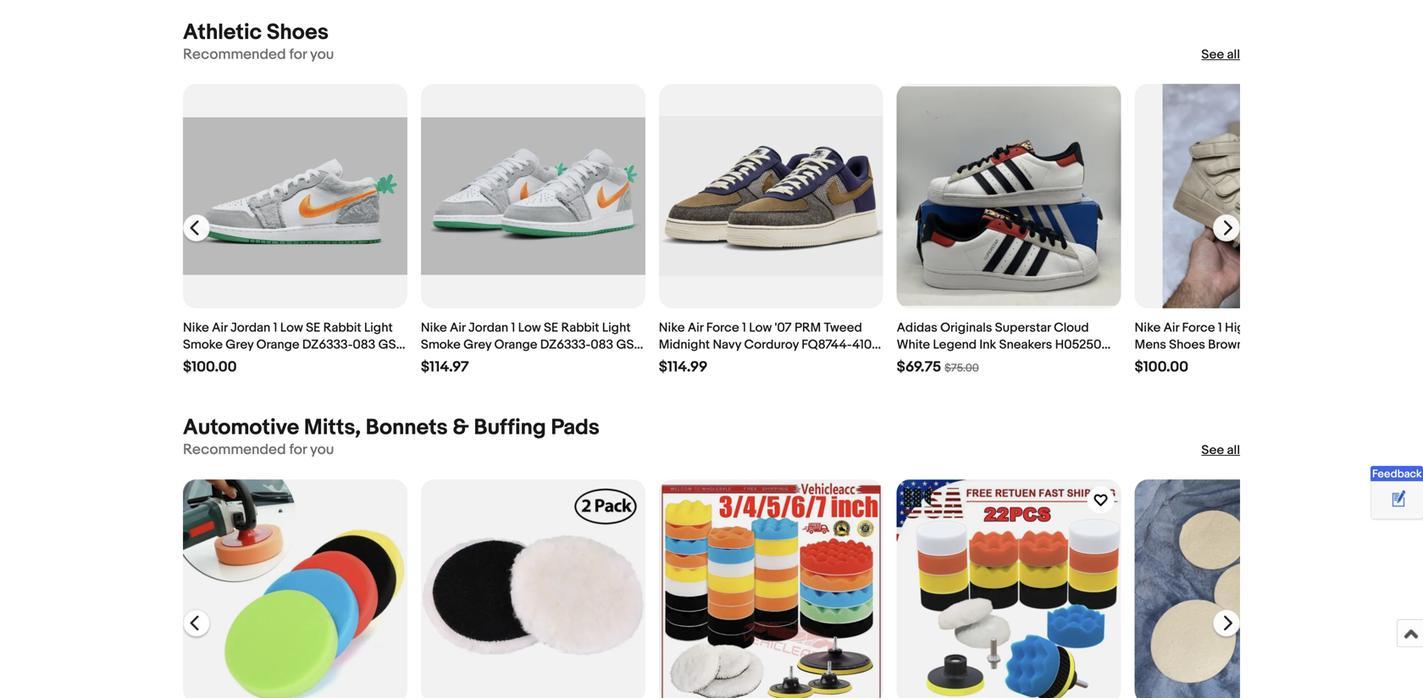 Task type: vqa. For each thing, say whether or not it's contained in the screenshot.
$19.99
no



Task type: locate. For each thing, give the bounding box(es) containing it.
0 horizontal spatial mens
[[659, 354, 691, 369]]

automotive mitts, bonnets & buffing pads link
[[183, 415, 600, 441]]

2 horizontal spatial mens
[[1135, 337, 1167, 353]]

air up $100.00 text field
[[212, 320, 228, 336]]

air
[[212, 320, 228, 336], [450, 320, 466, 336], [688, 320, 704, 336], [1164, 320, 1180, 336]]

see for athletic shoes
[[1202, 47, 1225, 62]]

$69.75
[[897, 358, 942, 376]]

for
[[289, 46, 307, 63], [289, 441, 307, 459]]

grey up $114.97 text box
[[464, 337, 492, 353]]

0 vertical spatial see
[[1202, 47, 1225, 62]]

orange inside nike air jordan 1 low se rabbit light smoke grey orange dz6333-083 gs new
[[256, 337, 300, 353]]

1 for nike air force 1 high '07 sp billie eilish mens shoes brown dm7926-200 new multi
[[1218, 320, 1222, 336]]

1 new from the left
[[183, 354, 209, 369]]

0 vertical spatial all
[[1227, 47, 1241, 62]]

cloud
[[1054, 320, 1089, 336]]

1 you from the top
[[310, 46, 334, 63]]

new up automotive
[[183, 354, 209, 369]]

1 low from the left
[[280, 320, 303, 336]]

1 light from the left
[[364, 320, 393, 336]]

see all
[[1202, 47, 1241, 62], [1202, 443, 1241, 458]]

2 all from the top
[[1227, 443, 1241, 458]]

shoes right athletic on the left top of page
[[267, 19, 329, 46]]

1 vertical spatial shoes
[[1170, 337, 1206, 353]]

0 horizontal spatial rabbit
[[323, 320, 361, 336]]

0 horizontal spatial grey
[[226, 337, 254, 353]]

dz6333- inside nike air jordan 1 low se rabbit light smoke grey orange dz6333-083 gs sizes new
[[540, 337, 591, 353]]

0 vertical spatial for
[[289, 46, 307, 63]]

083 inside nike air jordan 1 low se rabbit light smoke grey orange dz6333-083 gs new
[[353, 337, 376, 353]]

athletic shoes
[[183, 19, 329, 46]]

nike air jordan 1 low se rabbit light smoke grey orange dz6333-083 gs new
[[183, 320, 396, 369]]

'07 left sp
[[1255, 320, 1272, 336]]

smoke
[[183, 337, 223, 353], [421, 337, 461, 353]]

1 horizontal spatial jordan
[[468, 320, 509, 336]]

jordan up $100.00 text field
[[230, 320, 270, 336]]

se inside nike air jordan 1 low se rabbit light smoke grey orange dz6333-083 gs sizes new
[[544, 320, 559, 336]]

se inside nike air jordan 1 low se rabbit light smoke grey orange dz6333-083 gs new
[[306, 320, 321, 336]]

jordan for $100.00
[[230, 320, 270, 336]]

ink
[[980, 337, 997, 353]]

force for $100.00
[[1182, 320, 1216, 336]]

1 horizontal spatial new
[[454, 354, 480, 369]]

1 for nike air force 1 low '07 prm tweed midnight navy corduroy fq8744-410 mens new
[[742, 320, 746, 336]]

see for automotive mitts, bonnets & buffing pads
[[1202, 443, 1225, 458]]

tweed
[[824, 320, 862, 336]]

$100.00 text field
[[183, 358, 237, 376]]

jordan inside nike air jordan 1 low se rabbit light smoke grey orange dz6333-083 gs sizes new
[[468, 320, 509, 336]]

brown
[[1208, 337, 1244, 353]]

orange
[[256, 337, 300, 353], [494, 337, 538, 353]]

nike inside nike air jordan 1 low se rabbit light smoke grey orange dz6333-083 gs sizes new
[[421, 320, 447, 336]]

'07 inside nike air force 1 high '07 sp billie eilish mens shoes brown dm7926-200 new multi
[[1255, 320, 1272, 336]]

1 horizontal spatial shoes
[[1170, 337, 1206, 353]]

automotive
[[183, 415, 299, 441]]

air inside nike air force 1 low '07 prm tweed midnight navy corduroy fq8744-410 mens new
[[688, 320, 704, 336]]

'07 for $100.00
[[1255, 320, 1272, 336]]

2 new from the left
[[454, 354, 480, 369]]

2 smoke from the left
[[421, 337, 461, 353]]

light
[[364, 320, 393, 336], [602, 320, 631, 336]]

1 vertical spatial see
[[1202, 443, 1225, 458]]

mens down white
[[897, 354, 929, 369]]

rabbit for $100.00
[[323, 320, 361, 336]]

grey for $114.97
[[464, 337, 492, 353]]

1 air from the left
[[212, 320, 228, 336]]

1 inside nike air jordan 1 low se rabbit light smoke grey orange dz6333-083 gs sizes new
[[511, 320, 515, 336]]

1 see from the top
[[1202, 47, 1225, 62]]

4 nike from the left
[[1135, 320, 1161, 336]]

mens inside nike air force 1 low '07 prm tweed midnight navy corduroy fq8744-410 mens new
[[659, 354, 691, 369]]

2 jordan from the left
[[468, 320, 509, 336]]

1 horizontal spatial rabbit
[[561, 320, 599, 336]]

1 recommended from the top
[[183, 46, 286, 63]]

0 horizontal spatial jordan
[[230, 320, 270, 336]]

2 for from the top
[[289, 441, 307, 459]]

2 horizontal spatial new
[[693, 354, 719, 369]]

force up brown
[[1182, 320, 1216, 336]]

new for $114.99
[[693, 354, 719, 369]]

2 recommended for you from the top
[[183, 441, 334, 459]]

you for mitts,
[[310, 441, 334, 459]]

nike up midnight
[[659, 320, 685, 336]]

1 vertical spatial recommended
[[183, 441, 286, 459]]

low inside nike air force 1 low '07 prm tweed midnight navy corduroy fq8744-410 mens new
[[749, 320, 772, 336]]

2 1 from the left
[[511, 320, 515, 336]]

0 horizontal spatial '07
[[775, 320, 792, 336]]

nike up sizes
[[421, 320, 447, 336]]

0 horizontal spatial smoke
[[183, 337, 223, 353]]

se for $100.00
[[306, 320, 321, 336]]

mitts,
[[304, 415, 361, 441]]

1 1 from the left
[[273, 320, 277, 336]]

mens
[[1135, 337, 1167, 353], [659, 354, 691, 369], [897, 354, 929, 369]]

1 nike from the left
[[183, 320, 209, 336]]

force for $114.99
[[706, 320, 740, 336]]

2 see all link from the top
[[1202, 442, 1241, 459]]

corduroy
[[744, 337, 799, 353]]

2 grey from the left
[[464, 337, 492, 353]]

rabbit for $114.97
[[561, 320, 599, 336]]

orange inside nike air jordan 1 low se rabbit light smoke grey orange dz6333-083 gs sizes new
[[494, 337, 538, 353]]

recommended for you
[[183, 46, 334, 63], [183, 441, 334, 459]]

new for $100.00
[[183, 354, 209, 369]]

see
[[1202, 47, 1225, 62], [1202, 443, 1225, 458]]

grey inside nike air jordan 1 low se rabbit light smoke grey orange dz6333-083 gs new
[[226, 337, 254, 353]]

1 orange from the left
[[256, 337, 300, 353]]

1 horizontal spatial smoke
[[421, 337, 461, 353]]

h05250
[[1055, 337, 1102, 353]]

new right sizes
[[454, 354, 480, 369]]

0 horizontal spatial force
[[706, 320, 740, 336]]

2 light from the left
[[602, 320, 631, 336]]

0 vertical spatial recommended for you
[[183, 46, 334, 63]]

1 horizontal spatial gs
[[616, 337, 634, 353]]

1 all from the top
[[1227, 47, 1241, 62]]

0 horizontal spatial se
[[306, 320, 321, 336]]

0 horizontal spatial 083
[[353, 337, 376, 353]]

0 horizontal spatial dz6333-
[[302, 337, 353, 353]]

'07 up corduroy
[[775, 320, 792, 336]]

1 dz6333- from the left
[[302, 337, 353, 353]]

0 horizontal spatial shoes
[[267, 19, 329, 46]]

3 low from the left
[[749, 320, 772, 336]]

nike inside nike air force 1 low '07 prm tweed midnight navy corduroy fq8744-410 mens new
[[659, 320, 685, 336]]

nike inside nike air force 1 high '07 sp billie eilish mens shoes brown dm7926-200 new multi
[[1135, 320, 1161, 336]]

recommended
[[183, 46, 286, 63], [183, 441, 286, 459]]

2 recommended from the top
[[183, 441, 286, 459]]

dz6333- up the pads on the bottom of the page
[[540, 337, 591, 353]]

mens up multi
[[1135, 337, 1167, 353]]

light inside nike air jordan 1 low se rabbit light smoke grey orange dz6333-083 gs sizes new
[[602, 320, 631, 336]]

jordan up the $114.97
[[468, 320, 509, 336]]

force up navy on the right of page
[[706, 320, 740, 336]]

2 recommended for you element from the top
[[183, 441, 334, 459]]

1 see all link from the top
[[1202, 46, 1241, 63]]

1 jordan from the left
[[230, 320, 270, 336]]

see all for athletic shoes
[[1202, 47, 1241, 62]]

1 smoke from the left
[[183, 337, 223, 353]]

0 vertical spatial see all
[[1202, 47, 1241, 62]]

air inside nike air jordan 1 low se rabbit light smoke grey orange dz6333-083 gs sizes new
[[450, 320, 466, 336]]

3 new from the left
[[693, 354, 719, 369]]

smoke inside nike air jordan 1 low se rabbit light smoke grey orange dz6333-083 gs new
[[183, 337, 223, 353]]

0 horizontal spatial gs
[[378, 337, 396, 353]]

1 horizontal spatial force
[[1182, 320, 1216, 336]]

force
[[706, 320, 740, 336], [1182, 320, 1216, 336]]

air inside nike air jordan 1 low se rabbit light smoke grey orange dz6333-083 gs new
[[212, 320, 228, 336]]

&
[[453, 415, 469, 441]]

gs up automotive mitts, bonnets & buffing pads link at the bottom left
[[378, 337, 396, 353]]

air up $100.00 text box
[[1164, 320, 1180, 336]]

nike up multi
[[1135, 320, 1161, 336]]

dz6333- up mitts,
[[302, 337, 353, 353]]

0 vertical spatial recommended for you element
[[183, 46, 334, 64]]

dz6333- inside nike air jordan 1 low se rabbit light smoke grey orange dz6333-083 gs new
[[302, 337, 353, 353]]

1
[[273, 320, 277, 336], [511, 320, 515, 336], [742, 320, 746, 336], [1218, 320, 1222, 336]]

low
[[280, 320, 303, 336], [518, 320, 541, 336], [749, 320, 772, 336]]

'07
[[775, 320, 792, 336], [1255, 320, 1272, 336]]

rabbit inside nike air jordan 1 low se rabbit light smoke grey orange dz6333-083 gs new
[[323, 320, 361, 336]]

se
[[306, 320, 321, 336], [544, 320, 559, 336]]

new inside nike air jordan 1 low se rabbit light smoke grey orange dz6333-083 gs sizes new
[[454, 354, 480, 369]]

1 horizontal spatial mens
[[897, 354, 929, 369]]

1 horizontal spatial orange
[[494, 337, 538, 353]]

grey inside nike air jordan 1 low se rabbit light smoke grey orange dz6333-083 gs sizes new
[[464, 337, 492, 353]]

new down navy on the right of page
[[693, 354, 719, 369]]

grey
[[226, 337, 254, 353], [464, 337, 492, 353]]

shoes up $100.00 text box
[[1170, 337, 1206, 353]]

2 force from the left
[[1182, 320, 1216, 336]]

air for nike air jordan 1 low se rabbit light smoke grey orange dz6333-083 gs new
[[212, 320, 228, 336]]

low inside nike air jordan 1 low se rabbit light smoke grey orange dz6333-083 gs new
[[280, 320, 303, 336]]

you for shoes
[[310, 46, 334, 63]]

'07 inside nike air force 1 low '07 prm tweed midnight navy corduroy fq8744-410 mens new
[[775, 320, 792, 336]]

1 grey from the left
[[226, 337, 254, 353]]

shoes inside nike air force 1 high '07 sp billie eilish mens shoes brown dm7926-200 new multi
[[1170, 337, 1206, 353]]

for for mitts,
[[289, 441, 307, 459]]

gs
[[378, 337, 396, 353], [616, 337, 634, 353]]

1 for from the top
[[289, 46, 307, 63]]

new inside nike air jordan 1 low se rabbit light smoke grey orange dz6333-083 gs new
[[183, 354, 209, 369]]

low for $114.99
[[749, 320, 772, 336]]

nike
[[183, 320, 209, 336], [421, 320, 447, 336], [659, 320, 685, 336], [1135, 320, 1161, 336]]

smoke up sizes
[[421, 337, 461, 353]]

3 nike from the left
[[659, 320, 685, 336]]

see all for automotive mitts, bonnets & buffing pads
[[1202, 443, 1241, 458]]

$100.00 for mens
[[1135, 358, 1189, 376]]

2 $100.00 from the left
[[1135, 358, 1189, 376]]

jordan inside nike air jordan 1 low se rabbit light smoke grey orange dz6333-083 gs new
[[230, 320, 270, 336]]

$69.75 $75.00
[[897, 358, 979, 376]]

nike up $100.00 text field
[[183, 320, 209, 336]]

0 horizontal spatial light
[[364, 320, 393, 336]]

1 recommended for you from the top
[[183, 46, 334, 63]]

3 1 from the left
[[742, 320, 746, 336]]

gs inside nike air jordan 1 low se rabbit light smoke grey orange dz6333-083 gs sizes new
[[616, 337, 634, 353]]

1 083 from the left
[[353, 337, 376, 353]]

high
[[1225, 320, 1252, 336]]

force inside nike air force 1 high '07 sp billie eilish mens shoes brown dm7926-200 new multi
[[1182, 320, 1216, 336]]

you
[[310, 46, 334, 63], [310, 441, 334, 459]]

force inside nike air force 1 low '07 prm tweed midnight navy corduroy fq8744-410 mens new
[[706, 320, 740, 336]]

mens down midnight
[[659, 354, 691, 369]]

recommended for automotive
[[183, 441, 286, 459]]

1 $100.00 from the left
[[183, 358, 237, 376]]

1 horizontal spatial grey
[[464, 337, 492, 353]]

2 083 from the left
[[591, 337, 614, 353]]

0 horizontal spatial low
[[280, 320, 303, 336]]

1 horizontal spatial dz6333-
[[540, 337, 591, 353]]

athletic
[[183, 19, 262, 46]]

$114.97
[[421, 358, 469, 376]]

smoke up $100.00 text field
[[183, 337, 223, 353]]

see all link for athletic shoes
[[1202, 46, 1241, 63]]

0 vertical spatial shoes
[[267, 19, 329, 46]]

1 vertical spatial recommended for you element
[[183, 441, 334, 459]]

2 air from the left
[[450, 320, 466, 336]]

1 see all from the top
[[1202, 47, 1241, 62]]

air inside nike air force 1 high '07 sp billie eilish mens shoes brown dm7926-200 new multi
[[1164, 320, 1180, 336]]

mens inside adidas originals superstar cloud white legend ink sneakers h05250 mens size
[[897, 354, 929, 369]]

1 horizontal spatial se
[[544, 320, 559, 336]]

grey up $100.00 text field
[[226, 337, 254, 353]]

1 horizontal spatial low
[[518, 320, 541, 336]]

nike for nike air jordan 1 low se rabbit light smoke grey orange dz6333-083 gs new
[[183, 320, 209, 336]]

nike for nike air force 1 low '07 prm tweed midnight navy corduroy fq8744-410 mens new
[[659, 320, 685, 336]]

1 horizontal spatial 083
[[591, 337, 614, 353]]

$69.75 text field
[[897, 358, 942, 376]]

1 recommended for you element from the top
[[183, 46, 334, 64]]

dz6333-
[[302, 337, 353, 353], [540, 337, 591, 353]]

adidas originals superstar cloud white legend ink sneakers h05250 mens size
[[897, 320, 1102, 369]]

rabbit inside nike air jordan 1 low se rabbit light smoke grey orange dz6333-083 gs sizes new
[[561, 320, 599, 336]]

nike inside nike air jordan 1 low se rabbit light smoke grey orange dz6333-083 gs new
[[183, 320, 209, 336]]

mens inside nike air force 1 high '07 sp billie eilish mens shoes brown dm7926-200 new multi
[[1135, 337, 1167, 353]]

1 horizontal spatial light
[[602, 320, 631, 336]]

jordan
[[230, 320, 270, 336], [468, 320, 509, 336]]

083
[[353, 337, 376, 353], [591, 337, 614, 353]]

2 gs from the left
[[616, 337, 634, 353]]

2 orange from the left
[[494, 337, 538, 353]]

light for $100.00
[[364, 320, 393, 336]]

see all link
[[1202, 46, 1241, 63], [1202, 442, 1241, 459]]

gs for $100.00
[[378, 337, 396, 353]]

1 force from the left
[[706, 320, 740, 336]]

air up sizes
[[450, 320, 466, 336]]

083 inside nike air jordan 1 low se rabbit light smoke grey orange dz6333-083 gs sizes new
[[591, 337, 614, 353]]

3 air from the left
[[688, 320, 704, 336]]

1 '07 from the left
[[775, 320, 792, 336]]

0 vertical spatial see all link
[[1202, 46, 1241, 63]]

1 gs from the left
[[378, 337, 396, 353]]

all
[[1227, 47, 1241, 62], [1227, 443, 1241, 458]]

all for athletic shoes
[[1227, 47, 1241, 62]]

nike for nike air force 1 high '07 sp billie eilish mens shoes brown dm7926-200 new multi
[[1135, 320, 1161, 336]]

0 horizontal spatial $100.00
[[183, 358, 237, 376]]

gs inside nike air jordan 1 low se rabbit light smoke grey orange dz6333-083 gs new
[[378, 337, 396, 353]]

1 inside nike air jordan 1 low se rabbit light smoke grey orange dz6333-083 gs new
[[273, 320, 277, 336]]

light inside nike air jordan 1 low se rabbit light smoke grey orange dz6333-083 gs new
[[364, 320, 393, 336]]

se for $114.97
[[544, 320, 559, 336]]

0 vertical spatial you
[[310, 46, 334, 63]]

2 dz6333- from the left
[[540, 337, 591, 353]]

1 vertical spatial see all
[[1202, 443, 1241, 458]]

2 rabbit from the left
[[561, 320, 599, 336]]

bonnets
[[366, 415, 448, 441]]

$100.00
[[183, 358, 237, 376], [1135, 358, 1189, 376]]

air for nike air force 1 low '07 prm tweed midnight navy corduroy fq8744-410 mens new
[[688, 320, 704, 336]]

see all link for automotive mitts, bonnets & buffing pads
[[1202, 442, 1241, 459]]

rabbit
[[323, 320, 361, 336], [561, 320, 599, 336]]

1 horizontal spatial '07
[[1255, 320, 1272, 336]]

nike air force 1 low '07 prm tweed midnight navy corduroy fq8744-410 mens new
[[659, 320, 872, 369]]

0 horizontal spatial orange
[[256, 337, 300, 353]]

2 horizontal spatial low
[[749, 320, 772, 336]]

1 inside nike air force 1 low '07 prm tweed midnight navy corduroy fq8744-410 mens new
[[742, 320, 746, 336]]

air for nike air force 1 high '07 sp billie eilish mens shoes brown dm7926-200 new multi
[[1164, 320, 1180, 336]]

0 vertical spatial recommended
[[183, 46, 286, 63]]

recommended for you element
[[183, 46, 334, 64], [183, 441, 334, 459]]

1 vertical spatial for
[[289, 441, 307, 459]]

1 vertical spatial see all link
[[1202, 442, 1241, 459]]

2 '07 from the left
[[1255, 320, 1272, 336]]

1 vertical spatial recommended for you
[[183, 441, 334, 459]]

$75.00
[[945, 362, 979, 375]]

smoke inside nike air jordan 1 low se rabbit light smoke grey orange dz6333-083 gs sizes new
[[421, 337, 461, 353]]

buffing
[[474, 415, 546, 441]]

air up midnight
[[688, 320, 704, 336]]

4 1 from the left
[[1218, 320, 1222, 336]]

2 you from the top
[[310, 441, 334, 459]]

new inside nike air force 1 low '07 prm tweed midnight navy corduroy fq8744-410 mens new
[[693, 354, 719, 369]]

smoke for $100.00
[[183, 337, 223, 353]]

1 vertical spatial all
[[1227, 443, 1241, 458]]

1 vertical spatial you
[[310, 441, 334, 459]]

shoes
[[267, 19, 329, 46], [1170, 337, 1206, 353]]

1 for nike air jordan 1 low se rabbit light smoke grey orange dz6333-083 gs sizes new
[[511, 320, 515, 336]]

1 horizontal spatial $100.00
[[1135, 358, 1189, 376]]

1 se from the left
[[306, 320, 321, 336]]

4 air from the left
[[1164, 320, 1180, 336]]

0 horizontal spatial new
[[183, 354, 209, 369]]

2 low from the left
[[518, 320, 541, 336]]

1 rabbit from the left
[[323, 320, 361, 336]]

2 see from the top
[[1202, 443, 1225, 458]]

gs left midnight
[[616, 337, 634, 353]]

2 se from the left
[[544, 320, 559, 336]]

new
[[183, 354, 209, 369], [454, 354, 480, 369], [693, 354, 719, 369]]

2 see all from the top
[[1202, 443, 1241, 458]]

low inside nike air jordan 1 low se rabbit light smoke grey orange dz6333-083 gs sizes new
[[518, 320, 541, 336]]

1 inside nike air force 1 high '07 sp billie eilish mens shoes brown dm7926-200 new multi
[[1218, 320, 1222, 336]]

2 nike from the left
[[421, 320, 447, 336]]

sneakers
[[1000, 337, 1053, 353]]



Task type: describe. For each thing, give the bounding box(es) containing it.
recommended for athletic
[[183, 46, 286, 63]]

legend
[[933, 337, 977, 353]]

previous price $75.00 text field
[[945, 362, 979, 375]]

recommended for you element for automotive
[[183, 441, 334, 459]]

navy
[[713, 337, 742, 353]]

$114.97 text field
[[421, 358, 469, 376]]

$100.00 for grey
[[183, 358, 237, 376]]

automotive mitts, bonnets & buffing pads
[[183, 415, 600, 441]]

for for shoes
[[289, 46, 307, 63]]

prm
[[795, 320, 821, 336]]

adidas
[[897, 320, 938, 336]]

grey for $100.00
[[226, 337, 254, 353]]

recommended for you for automotive
[[183, 441, 334, 459]]

billie
[[1293, 320, 1321, 336]]

sp
[[1275, 320, 1290, 336]]

'07 for $114.99
[[775, 320, 792, 336]]

$114.99
[[659, 358, 708, 376]]

dz6333- for $100.00
[[302, 337, 353, 353]]

$100.00 text field
[[1135, 358, 1189, 376]]

low for $114.97
[[518, 320, 541, 336]]

083 for $114.97
[[591, 337, 614, 353]]

nike air jordan 1 low se rabbit light smoke grey orange dz6333-083 gs sizes new
[[421, 320, 634, 369]]

dm7926-
[[1247, 337, 1300, 353]]

083 for $100.00
[[353, 337, 376, 353]]

jordan for $114.97
[[468, 320, 509, 336]]

gs for $114.97
[[616, 337, 634, 353]]

multi
[[1135, 354, 1163, 369]]

superstar
[[995, 320, 1051, 336]]

$114.99 text field
[[659, 358, 708, 376]]

orange for $100.00
[[256, 337, 300, 353]]

mens for adidas
[[897, 354, 929, 369]]

pads
[[551, 415, 600, 441]]

410
[[853, 337, 872, 353]]

size
[[932, 354, 956, 369]]

air for nike air jordan 1 low se rabbit light smoke grey orange dz6333-083 gs sizes new
[[450, 320, 466, 336]]

originals
[[941, 320, 993, 336]]

white
[[897, 337, 930, 353]]

eilish
[[1324, 320, 1354, 336]]

nike air force 1 high '07 sp billie eilish mens shoes brown dm7926-200 new multi
[[1135, 320, 1354, 369]]

midnight
[[659, 337, 710, 353]]

athletic shoes link
[[183, 19, 329, 46]]

light for $114.97
[[602, 320, 631, 336]]

recommended for you for athletic
[[183, 46, 334, 63]]

1 for nike air jordan 1 low se rabbit light smoke grey orange dz6333-083 gs new
[[273, 320, 277, 336]]

fq8744-
[[802, 337, 853, 353]]

nike for nike air jordan 1 low se rabbit light smoke grey orange dz6333-083 gs sizes new
[[421, 320, 447, 336]]

new
[[1326, 337, 1353, 353]]

200
[[1300, 337, 1323, 353]]

mens for nike
[[1135, 337, 1167, 353]]

orange for $114.97
[[494, 337, 538, 353]]

all for automotive mitts, bonnets & buffing pads
[[1227, 443, 1241, 458]]

sizes
[[421, 354, 452, 369]]

smoke for $114.97
[[421, 337, 461, 353]]

dz6333- for $114.97
[[540, 337, 591, 353]]

recommended for you element for athletic
[[183, 46, 334, 64]]

feedback
[[1373, 468, 1422, 481]]

low for $100.00
[[280, 320, 303, 336]]



